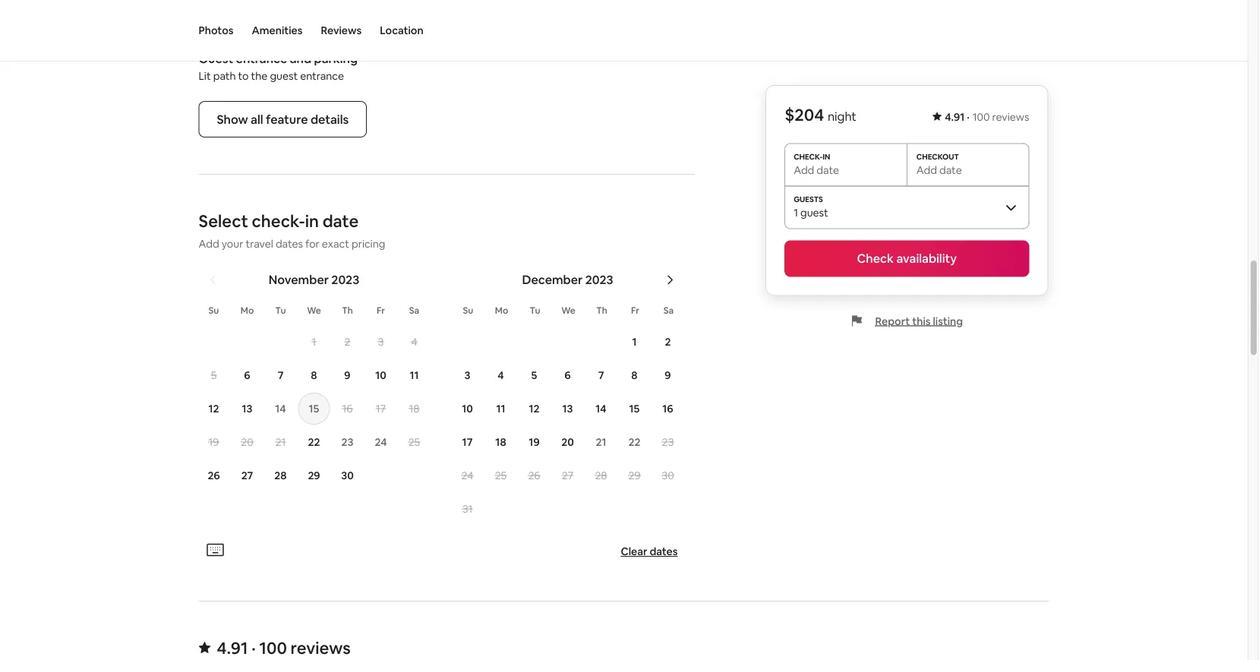 Task type: describe. For each thing, give the bounding box(es) containing it.
guest
[[199, 51, 233, 66]]

2 sa from the left
[[664, 305, 674, 317]]

1 horizontal spatial date
[[817, 163, 840, 177]]

16 for 1st 16 button
[[342, 402, 353, 416]]

calendar application
[[180, 256, 1205, 539]]

2 19 button from the left
[[518, 426, 551, 458]]

1 horizontal spatial 25 button
[[484, 460, 518, 492]]

24 for the bottommost 24 button
[[462, 469, 474, 483]]

1 13 button from the left
[[231, 393, 264, 425]]

2 23 from the left
[[662, 436, 674, 449]]

20 for first 20 button from right
[[562, 436, 574, 449]]

1 14 from the left
[[275, 402, 286, 416]]

2 7 button from the left
[[585, 360, 618, 392]]

0 horizontal spatial 11 button
[[398, 360, 431, 392]]

7 for 2nd 7 button from left
[[598, 369, 604, 382]]

amenities button
[[252, 0, 303, 61]]

1 28 button from the left
[[264, 460, 297, 492]]

2 9 from the left
[[665, 369, 671, 382]]

18 for the leftmost 18 button
[[409, 402, 420, 416]]

1 sa from the left
[[409, 305, 420, 317]]

guest inside dropdown button
[[801, 206, 829, 219]]

0 horizontal spatial 10
[[375, 369, 387, 382]]

27 for 1st 27 button from right
[[562, 469, 574, 483]]

1 horizontal spatial 10
[[462, 402, 473, 416]]

1 8 button from the left
[[297, 360, 331, 392]]

and
[[290, 51, 312, 66]]

0 horizontal spatial 4 button
[[398, 326, 431, 358]]

december
[[522, 272, 583, 287]]

2 9 button from the left
[[651, 360, 685, 392]]

7 for first 7 button from left
[[278, 369, 284, 382]]

19 for 2nd 19 button
[[529, 436, 540, 449]]

30 for 2nd 30 button from the right
[[341, 469, 354, 483]]

november 2023
[[269, 272, 360, 287]]

2 23 button from the left
[[651, 426, 685, 458]]

1 vertical spatial 24 button
[[451, 460, 484, 492]]

report this listing button
[[851, 314, 963, 328]]

1 horizontal spatial 11
[[496, 402, 506, 416]]

0 horizontal spatial 4.91 · 100 reviews
[[217, 637, 351, 659]]

1 30 button from the left
[[331, 460, 364, 492]]

2 15 from the left
[[630, 402, 640, 416]]

1 13 from the left
[[242, 402, 253, 416]]

30 for 1st 30 button from the right
[[662, 469, 674, 483]]

your
[[222, 237, 243, 251]]

0 horizontal spatial 17
[[376, 402, 386, 416]]

2 horizontal spatial add
[[917, 163, 938, 177]]

$204
[[785, 104, 824, 126]]

2 30 button from the left
[[651, 460, 685, 492]]

photos
[[199, 24, 234, 37]]

3 for 3 button to the right
[[465, 369, 471, 382]]

1 horizontal spatial 4.91 · 100 reviews
[[945, 110, 1030, 124]]

18 for rightmost 18 button
[[496, 436, 506, 449]]

lit path to the guest entrance, verified image image
[[199, 0, 441, 39]]

2 14 button from the left
[[585, 393, 618, 425]]

2 13 from the left
[[563, 402, 573, 416]]

location button
[[380, 0, 424, 61]]

1 6 button from the left
[[231, 360, 264, 392]]

check
[[857, 251, 894, 266]]

0 vertical spatial 17 button
[[364, 393, 398, 425]]

1 horizontal spatial 17 button
[[451, 426, 484, 458]]

2 21 from the left
[[596, 436, 607, 449]]

1 19 button from the left
[[197, 426, 231, 458]]

amenities
[[252, 24, 303, 37]]

1 mo from the left
[[241, 305, 254, 317]]

1 button for december 2023
[[618, 326, 651, 358]]

pricing
[[352, 237, 385, 251]]

2 horizontal spatial date
[[940, 163, 962, 177]]

31
[[462, 502, 473, 516]]

listing
[[933, 314, 963, 328]]

1 21 button from the left
[[264, 426, 297, 458]]

1 tu from the left
[[275, 305, 286, 317]]

check availability button
[[785, 240, 1030, 277]]

12 for 2nd 12 button from left
[[529, 402, 540, 416]]

6 for 1st 6 button from right
[[565, 369, 571, 382]]

2 21 button from the left
[[585, 426, 618, 458]]

1 horizontal spatial 17
[[462, 436, 473, 449]]

0 vertical spatial 100
[[973, 110, 990, 124]]

19 for 1st 19 button from left
[[209, 436, 219, 449]]

2 27 button from the left
[[551, 460, 585, 492]]

4 for right the 4 button
[[498, 369, 504, 382]]

clear dates
[[621, 545, 678, 559]]

2 tu from the left
[[530, 305, 540, 317]]

reviews
[[321, 24, 362, 37]]

2 su from the left
[[463, 305, 474, 317]]

2 29 from the left
[[629, 469, 641, 483]]

2 22 button from the left
[[618, 426, 651, 458]]

november
[[269, 272, 329, 287]]

path
[[213, 69, 236, 83]]

1 5 from the left
[[211, 369, 217, 382]]

1 22 from the left
[[308, 436, 320, 449]]

0 horizontal spatial 24 button
[[364, 426, 398, 458]]

0 vertical spatial reviews
[[993, 110, 1030, 124]]

2 mo from the left
[[495, 305, 508, 317]]

2023 for november 2023
[[332, 272, 360, 287]]

select check-in date add your travel dates for exact pricing
[[199, 210, 385, 251]]

2 15 button from the left
[[618, 393, 651, 425]]

1 horizontal spatial 3 button
[[451, 360, 484, 392]]

to
[[238, 69, 249, 83]]

0 vertical spatial 10 button
[[364, 360, 398, 392]]

0 vertical spatial entrance
[[236, 51, 287, 66]]

0 vertical spatial 3 button
[[364, 326, 398, 358]]

all
[[251, 112, 263, 127]]

1 22 button from the left
[[297, 426, 331, 458]]

in
[[305, 210, 319, 232]]

this
[[913, 314, 931, 328]]

availability
[[897, 251, 957, 266]]

december 2023
[[522, 272, 614, 287]]

2 for november 2023
[[345, 335, 351, 349]]

2 8 button from the left
[[618, 360, 651, 392]]

select
[[199, 210, 248, 232]]

25 for the right 25 button
[[495, 469, 507, 483]]

1 horizontal spatial 18 button
[[484, 426, 518, 458]]

0 horizontal spatial 18 button
[[398, 393, 431, 425]]

1 vertical spatial ·
[[252, 637, 256, 659]]

lit
[[199, 69, 211, 83]]

1 7 button from the left
[[264, 360, 297, 392]]

1 26 from the left
[[208, 469, 220, 483]]

date inside select check-in date add your travel dates for exact pricing
[[323, 210, 359, 232]]

2 26 button from the left
[[518, 460, 551, 492]]

1 vertical spatial entrance
[[300, 69, 344, 83]]

2 5 from the left
[[532, 369, 537, 382]]

1 th from the left
[[342, 305, 353, 317]]

0 vertical spatial 11
[[410, 369, 419, 382]]

1 su from the left
[[209, 305, 219, 317]]

show
[[217, 112, 248, 127]]

reviews button
[[321, 0, 362, 61]]

exact
[[322, 237, 349, 251]]

show all feature details button
[[199, 101, 367, 138]]

0 vertical spatial ·
[[967, 110, 970, 124]]

1 horizontal spatial 4 button
[[484, 360, 518, 392]]

1 vertical spatial 10 button
[[451, 393, 484, 425]]

1 fr from the left
[[377, 305, 385, 317]]

1 14 button from the left
[[264, 393, 297, 425]]

1 15 button from the left
[[297, 393, 331, 425]]

1 vertical spatial 100
[[259, 637, 287, 659]]

travel
[[246, 237, 273, 251]]

report
[[876, 314, 910, 328]]

2 13 button from the left
[[551, 393, 585, 425]]

dates inside "button"
[[650, 545, 678, 559]]



Task type: vqa. For each thing, say whether or not it's contained in the screenshot.
11 button to the bottom
yes



Task type: locate. For each thing, give the bounding box(es) containing it.
16 for first 16 button from the right
[[663, 402, 674, 416]]

1 horizontal spatial 1
[[632, 335, 637, 349]]

1 29 from the left
[[308, 469, 320, 483]]

1 horizontal spatial 3
[[465, 369, 471, 382]]

1 horizontal spatial th
[[597, 305, 608, 317]]

1 horizontal spatial 13
[[563, 402, 573, 416]]

2023 down exact
[[332, 272, 360, 287]]

add date up 1 guest
[[794, 163, 840, 177]]

20 button
[[231, 426, 264, 458], [551, 426, 585, 458]]

1 horizontal spatial 30 button
[[651, 460, 685, 492]]

0 horizontal spatial 5
[[211, 369, 217, 382]]

2023 right december at the left
[[586, 272, 614, 287]]

1 add date from the left
[[794, 163, 840, 177]]

0 horizontal spatial 6
[[244, 369, 250, 382]]

0 horizontal spatial 22
[[308, 436, 320, 449]]

0 horizontal spatial 16 button
[[331, 393, 364, 425]]

8 for second 8 button from left
[[632, 369, 638, 382]]

100
[[973, 110, 990, 124], [259, 637, 287, 659]]

10
[[375, 369, 387, 382], [462, 402, 473, 416]]

2 th from the left
[[597, 305, 608, 317]]

dates left for
[[276, 237, 303, 251]]

date up 1 guest dropdown button
[[940, 163, 962, 177]]

25 for the left 25 button
[[409, 436, 420, 449]]

guest inside guest entrance and parking lit path to the guest entrance
[[270, 69, 298, 83]]

1 horizontal spatial 6
[[565, 369, 571, 382]]

1 we from the left
[[307, 305, 321, 317]]

1 guest
[[794, 206, 829, 219]]

0 horizontal spatial 15 button
[[297, 393, 331, 425]]

1 9 button from the left
[[331, 360, 364, 392]]

0 horizontal spatial 2023
[[332, 272, 360, 287]]

1 2023 from the left
[[332, 272, 360, 287]]

check availability
[[857, 251, 957, 266]]

1 27 button from the left
[[231, 460, 264, 492]]

0 vertical spatial 18
[[409, 402, 420, 416]]

0 horizontal spatial 19
[[209, 436, 219, 449]]

16 button
[[331, 393, 364, 425], [651, 393, 685, 425]]

1 23 button from the left
[[331, 426, 364, 458]]

1 horizontal spatial 9 button
[[651, 360, 685, 392]]

clear
[[621, 545, 648, 559]]

su
[[209, 305, 219, 317], [463, 305, 474, 317]]

2 1 button from the left
[[618, 326, 651, 358]]

0 horizontal spatial 17 button
[[364, 393, 398, 425]]

24
[[375, 436, 387, 449], [462, 469, 474, 483]]

add inside select check-in date add your travel dates for exact pricing
[[199, 237, 219, 251]]

1 12 button from the left
[[197, 393, 231, 425]]

26 button
[[197, 460, 231, 492], [518, 460, 551, 492]]

0 horizontal spatial 2 button
[[331, 326, 364, 358]]

2 26 from the left
[[528, 469, 541, 483]]

0 horizontal spatial 28
[[275, 469, 287, 483]]

1 horizontal spatial 12
[[529, 402, 540, 416]]

4 for the leftmost the 4 button
[[411, 335, 418, 349]]

1 26 button from the left
[[197, 460, 231, 492]]

1 vertical spatial 4 button
[[484, 360, 518, 392]]

1 vertical spatial 4.91
[[217, 637, 248, 659]]

27
[[241, 469, 253, 483], [562, 469, 574, 483]]

22
[[308, 436, 320, 449], [629, 436, 641, 449]]

show all feature details
[[217, 112, 349, 127]]

1 horizontal spatial add
[[794, 163, 815, 177]]

0 horizontal spatial 30
[[341, 469, 354, 483]]

details
[[311, 112, 349, 127]]

1 horizontal spatial 18
[[496, 436, 506, 449]]

entrance up the
[[236, 51, 287, 66]]

0 horizontal spatial 8 button
[[297, 360, 331, 392]]

1 horizontal spatial 24
[[462, 469, 474, 483]]

30
[[341, 469, 354, 483], [662, 469, 674, 483]]

1 5 button from the left
[[197, 360, 231, 392]]

1 horizontal spatial su
[[463, 305, 474, 317]]

20
[[241, 436, 254, 449], [562, 436, 574, 449]]

report this listing
[[876, 314, 963, 328]]

date up 1 guest
[[817, 163, 840, 177]]

2 2 from the left
[[665, 335, 671, 349]]

1 19 from the left
[[209, 436, 219, 449]]

1 horizontal spatial 27
[[562, 469, 574, 483]]

1 button
[[297, 326, 331, 358], [618, 326, 651, 358]]

29 button
[[297, 460, 331, 492], [618, 460, 651, 492]]

1 2 from the left
[[345, 335, 351, 349]]

parking
[[314, 51, 358, 66]]

0 horizontal spatial 25 button
[[398, 426, 431, 458]]

1 23 from the left
[[342, 436, 354, 449]]

0 horizontal spatial tu
[[275, 305, 286, 317]]

27 button
[[231, 460, 264, 492], [551, 460, 585, 492]]

1 28 from the left
[[275, 469, 287, 483]]

2 29 button from the left
[[618, 460, 651, 492]]

1 inside dropdown button
[[794, 206, 798, 219]]

3 for top 3 button
[[378, 335, 384, 349]]

2 20 from the left
[[562, 436, 574, 449]]

0 horizontal spatial dates
[[276, 237, 303, 251]]

17 button
[[364, 393, 398, 425], [451, 426, 484, 458]]

24 button
[[364, 426, 398, 458], [451, 460, 484, 492]]

0 horizontal spatial 9 button
[[331, 360, 364, 392]]

2 for december 2023
[[665, 335, 671, 349]]

2 28 from the left
[[595, 469, 607, 483]]

1 guest button
[[785, 186, 1030, 228]]

feature
[[266, 112, 308, 127]]

6 button
[[231, 360, 264, 392], [551, 360, 585, 392]]

entrance
[[236, 51, 287, 66], [300, 69, 344, 83]]

th
[[342, 305, 353, 317], [597, 305, 608, 317]]

for
[[305, 237, 320, 251]]

2023 for december 2023
[[586, 272, 614, 287]]

1 horizontal spatial 26
[[528, 469, 541, 483]]

1 vertical spatial 3 button
[[451, 360, 484, 392]]

0 vertical spatial 4
[[411, 335, 418, 349]]

1 12 from the left
[[209, 402, 219, 416]]

dates right clear
[[650, 545, 678, 559]]

9
[[344, 369, 351, 382], [665, 369, 671, 382]]

2 5 button from the left
[[518, 360, 551, 392]]

1 20 from the left
[[241, 436, 254, 449]]

0 horizontal spatial 100
[[259, 637, 287, 659]]

2 30 from the left
[[662, 469, 674, 483]]

0 horizontal spatial 18
[[409, 402, 420, 416]]

0 horizontal spatial 20 button
[[231, 426, 264, 458]]

1 horizontal spatial 5 button
[[518, 360, 551, 392]]

0 horizontal spatial 2
[[345, 335, 351, 349]]

2 12 button from the left
[[518, 393, 551, 425]]

24 for the left 24 button
[[375, 436, 387, 449]]

1 horizontal spatial 19
[[529, 436, 540, 449]]

1 vertical spatial 24
[[462, 469, 474, 483]]

1 for december 2023
[[632, 335, 637, 349]]

guest entrance and parking lit path to the guest entrance
[[199, 51, 358, 83]]

2 27 from the left
[[562, 469, 574, 483]]

1 horizontal spatial entrance
[[300, 69, 344, 83]]

1 27 from the left
[[241, 469, 253, 483]]

15
[[309, 402, 319, 416], [630, 402, 640, 416]]

2
[[345, 335, 351, 349], [665, 335, 671, 349]]

10 button
[[364, 360, 398, 392], [451, 393, 484, 425]]

19 button
[[197, 426, 231, 458], [518, 426, 551, 458]]

22 button
[[297, 426, 331, 458], [618, 426, 651, 458]]

2 16 button from the left
[[651, 393, 685, 425]]

2 button for november 2023
[[331, 326, 364, 358]]

12 for first 12 button from the left
[[209, 402, 219, 416]]

$204 night
[[785, 104, 857, 126]]

2 22 from the left
[[629, 436, 641, 449]]

·
[[967, 110, 970, 124], [252, 637, 256, 659]]

1 horizontal spatial 10 button
[[451, 393, 484, 425]]

check-
[[252, 210, 305, 232]]

date
[[817, 163, 840, 177], [940, 163, 962, 177], [323, 210, 359, 232]]

12
[[209, 402, 219, 416], [529, 402, 540, 416]]

25
[[409, 436, 420, 449], [495, 469, 507, 483]]

we down december 2023 at left top
[[562, 305, 576, 317]]

17
[[376, 402, 386, 416], [462, 436, 473, 449]]

1 horizontal spatial 2023
[[586, 272, 614, 287]]

2 20 button from the left
[[551, 426, 585, 458]]

photos button
[[199, 0, 234, 61]]

add date up 1 guest dropdown button
[[917, 163, 962, 177]]

1 vertical spatial reviews
[[291, 637, 351, 659]]

1 horizontal spatial 24 button
[[451, 460, 484, 492]]

1 horizontal spatial 26 button
[[518, 460, 551, 492]]

0 horizontal spatial fr
[[377, 305, 385, 317]]

1 horizontal spatial 21 button
[[585, 426, 618, 458]]

1 vertical spatial dates
[[650, 545, 678, 559]]

2 2 button from the left
[[651, 326, 685, 358]]

the
[[251, 69, 268, 83]]

0 horizontal spatial add date
[[794, 163, 840, 177]]

0 horizontal spatial 27 button
[[231, 460, 264, 492]]

28
[[275, 469, 287, 483], [595, 469, 607, 483]]

1 horizontal spatial 11 button
[[484, 393, 518, 425]]

1 horizontal spatial we
[[562, 305, 576, 317]]

0 horizontal spatial date
[[323, 210, 359, 232]]

0 horizontal spatial 4
[[411, 335, 418, 349]]

0 horizontal spatial 5 button
[[197, 360, 231, 392]]

9 button
[[331, 360, 364, 392], [651, 360, 685, 392]]

3 button
[[364, 326, 398, 358], [451, 360, 484, 392]]

tu down 'november'
[[275, 305, 286, 317]]

1 21 from the left
[[276, 436, 286, 449]]

we down november 2023 at left
[[307, 305, 321, 317]]

1 vertical spatial 11 button
[[484, 393, 518, 425]]

6 for 1st 6 button from left
[[244, 369, 250, 382]]

add up 1 guest dropdown button
[[917, 163, 938, 177]]

2 6 from the left
[[565, 369, 571, 382]]

1 20 button from the left
[[231, 426, 264, 458]]

add up 1 guest
[[794, 163, 815, 177]]

1 vertical spatial 4.91 · 100 reviews
[[217, 637, 351, 659]]

clear dates button
[[615, 539, 684, 565]]

2 we from the left
[[562, 305, 576, 317]]

2 7 from the left
[[598, 369, 604, 382]]

1 horizontal spatial 28 button
[[585, 460, 618, 492]]

15 button
[[297, 393, 331, 425], [618, 393, 651, 425]]

19
[[209, 436, 219, 449], [529, 436, 540, 449]]

location
[[380, 24, 424, 37]]

1 7 from the left
[[278, 369, 284, 382]]

1 30 from the left
[[341, 469, 354, 483]]

1 horizontal spatial 29
[[629, 469, 641, 483]]

th down december 2023 at left top
[[597, 305, 608, 317]]

1 vertical spatial 17
[[462, 436, 473, 449]]

1 horizontal spatial 29 button
[[618, 460, 651, 492]]

1 vertical spatial 25 button
[[484, 460, 518, 492]]

sa
[[409, 305, 420, 317], [664, 305, 674, 317]]

1 1 button from the left
[[297, 326, 331, 358]]

2 2023 from the left
[[586, 272, 614, 287]]

tu
[[275, 305, 286, 317], [530, 305, 540, 317]]

0 vertical spatial 24 button
[[364, 426, 398, 458]]

2 add date from the left
[[917, 163, 962, 177]]

1 horizontal spatial 100
[[973, 110, 990, 124]]

1 29 button from the left
[[297, 460, 331, 492]]

2 6 button from the left
[[551, 360, 585, 392]]

0 horizontal spatial 20
[[241, 436, 254, 449]]

dates
[[276, 237, 303, 251], [650, 545, 678, 559]]

0 horizontal spatial th
[[342, 305, 353, 317]]

1 horizontal spatial 1 button
[[618, 326, 651, 358]]

tu down december at the left
[[530, 305, 540, 317]]

0 horizontal spatial 3 button
[[364, 326, 398, 358]]

1 button for november 2023
[[297, 326, 331, 358]]

8
[[311, 369, 317, 382], [632, 369, 638, 382]]

0 horizontal spatial mo
[[241, 305, 254, 317]]

2 fr from the left
[[631, 305, 640, 317]]

1
[[794, 206, 798, 219], [312, 335, 316, 349], [632, 335, 637, 349]]

1 16 button from the left
[[331, 393, 364, 425]]

8 button
[[297, 360, 331, 392], [618, 360, 651, 392]]

26
[[208, 469, 220, 483], [528, 469, 541, 483]]

2 28 button from the left
[[585, 460, 618, 492]]

0 horizontal spatial entrance
[[236, 51, 287, 66]]

2 12 from the left
[[529, 402, 540, 416]]

1 15 from the left
[[309, 402, 319, 416]]

add left your
[[199, 237, 219, 251]]

13
[[242, 402, 253, 416], [563, 402, 573, 416]]

0 horizontal spatial 4.91
[[217, 637, 248, 659]]

20 for 1st 20 button
[[241, 436, 254, 449]]

3
[[378, 335, 384, 349], [465, 369, 471, 382]]

0 vertical spatial dates
[[276, 237, 303, 251]]

4.91
[[945, 110, 965, 124], [217, 637, 248, 659]]

night
[[828, 109, 857, 124]]

0 horizontal spatial 11
[[410, 369, 419, 382]]

1 8 from the left
[[311, 369, 317, 382]]

1 horizontal spatial 20 button
[[551, 426, 585, 458]]

23
[[342, 436, 354, 449], [662, 436, 674, 449]]

2 19 from the left
[[529, 436, 540, 449]]

1 horizontal spatial 4.91
[[945, 110, 965, 124]]

th down november 2023 at left
[[342, 305, 353, 317]]

27 for 2nd 27 button from the right
[[241, 469, 253, 483]]

0 vertical spatial 4 button
[[398, 326, 431, 358]]

1 for november 2023
[[312, 335, 316, 349]]

1 horizontal spatial 14
[[596, 402, 607, 416]]

29
[[308, 469, 320, 483], [629, 469, 641, 483]]

2 14 from the left
[[596, 402, 607, 416]]

7
[[278, 369, 284, 382], [598, 369, 604, 382]]

2 button for december 2023
[[651, 326, 685, 358]]

8 for second 8 button from the right
[[311, 369, 317, 382]]

28 button
[[264, 460, 297, 492], [585, 460, 618, 492]]

11 button
[[398, 360, 431, 392], [484, 393, 518, 425]]

entrance down parking
[[300, 69, 344, 83]]

dates inside select check-in date add your travel dates for exact pricing
[[276, 237, 303, 251]]

5 button
[[197, 360, 231, 392], [518, 360, 551, 392]]

1 horizontal spatial 20
[[562, 436, 574, 449]]

accessibility features region
[[193, 0, 701, 138]]

1 9 from the left
[[344, 369, 351, 382]]

31 button
[[451, 493, 484, 525]]

0 vertical spatial 24
[[375, 436, 387, 449]]

0 vertical spatial 4.91
[[945, 110, 965, 124]]

1 horizontal spatial add date
[[917, 163, 962, 177]]

1 6 from the left
[[244, 369, 250, 382]]

14 button
[[264, 393, 297, 425], [585, 393, 618, 425]]

2 8 from the left
[[632, 369, 638, 382]]

1 vertical spatial 11
[[496, 402, 506, 416]]

1 vertical spatial 17 button
[[451, 426, 484, 458]]

1 horizontal spatial 8
[[632, 369, 638, 382]]

1 16 from the left
[[342, 402, 353, 416]]

14
[[275, 402, 286, 416], [596, 402, 607, 416]]

fr
[[377, 305, 385, 317], [631, 305, 640, 317]]

1 horizontal spatial 15 button
[[618, 393, 651, 425]]

1 2 button from the left
[[331, 326, 364, 358]]

2 button
[[331, 326, 364, 358], [651, 326, 685, 358]]

date up exact
[[323, 210, 359, 232]]

25 button
[[398, 426, 431, 458], [484, 460, 518, 492]]

0 horizontal spatial 1 button
[[297, 326, 331, 358]]



